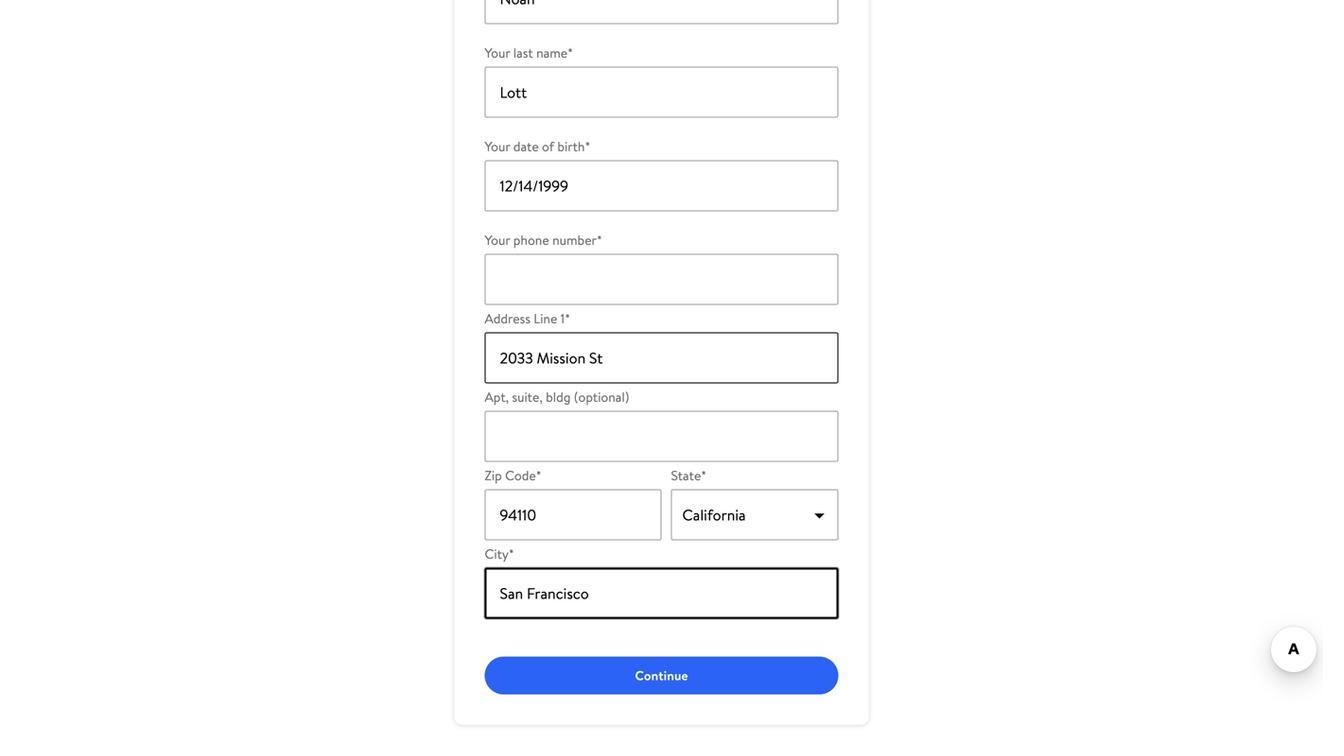 Task type: describe. For each thing, give the bounding box(es) containing it.
last
[[513, 44, 533, 62]]

Address Line 1* field
[[485, 332, 838, 384]]

number*
[[552, 231, 602, 249]]

continue button
[[485, 657, 838, 695]]

your date of birth*
[[485, 137, 590, 156]]

apt,
[[485, 388, 509, 406]]

suite,
[[512, 388, 543, 406]]

apt, suite, bldg (optional)
[[485, 388, 629, 406]]

continue
[[635, 666, 688, 685]]

your for your date of birth*
[[485, 137, 510, 156]]

phone
[[513, 231, 549, 249]]

date
[[513, 137, 539, 156]]

address
[[485, 309, 531, 328]]

name*
[[536, 44, 573, 62]]

address line 1*
[[485, 309, 570, 328]]



Task type: locate. For each thing, give the bounding box(es) containing it.
City* field
[[485, 568, 838, 619]]

zip
[[485, 466, 502, 485]]

your left phone
[[485, 231, 510, 249]]

2 vertical spatial your
[[485, 231, 510, 249]]

bldg
[[546, 388, 571, 406]]

3 your from the top
[[485, 231, 510, 249]]

Your last name* field
[[485, 67, 838, 118]]

birth*
[[557, 137, 590, 156]]

Your phone number* field
[[485, 254, 838, 305]]

your for your phone number*
[[485, 231, 510, 249]]

your last name*
[[485, 44, 573, 62]]

1 your from the top
[[485, 44, 510, 62]]

your
[[485, 44, 510, 62], [485, 137, 510, 156], [485, 231, 510, 249]]

0 vertical spatial your
[[485, 44, 510, 62]]

Zip Code* field
[[485, 489, 662, 541]]

Apt, suite, bldg (optional) field
[[485, 411, 838, 462]]

(optional)
[[574, 388, 629, 406]]

your for your last name*
[[485, 44, 510, 62]]

Your first name* field
[[485, 0, 838, 24]]

your phone number*
[[485, 231, 602, 249]]

code*
[[505, 466, 542, 485]]

state*
[[671, 466, 707, 485]]

2 your from the top
[[485, 137, 510, 156]]

your left "last"
[[485, 44, 510, 62]]

line
[[534, 309, 557, 328]]

city*
[[485, 545, 514, 563]]

your left date on the left of page
[[485, 137, 510, 156]]

zip code*
[[485, 466, 542, 485]]

Your date of birth* field
[[485, 160, 838, 211]]

1*
[[561, 309, 570, 328]]

of
[[542, 137, 554, 156]]

1 vertical spatial your
[[485, 137, 510, 156]]



Task type: vqa. For each thing, say whether or not it's contained in the screenshot.
the top Your
yes



